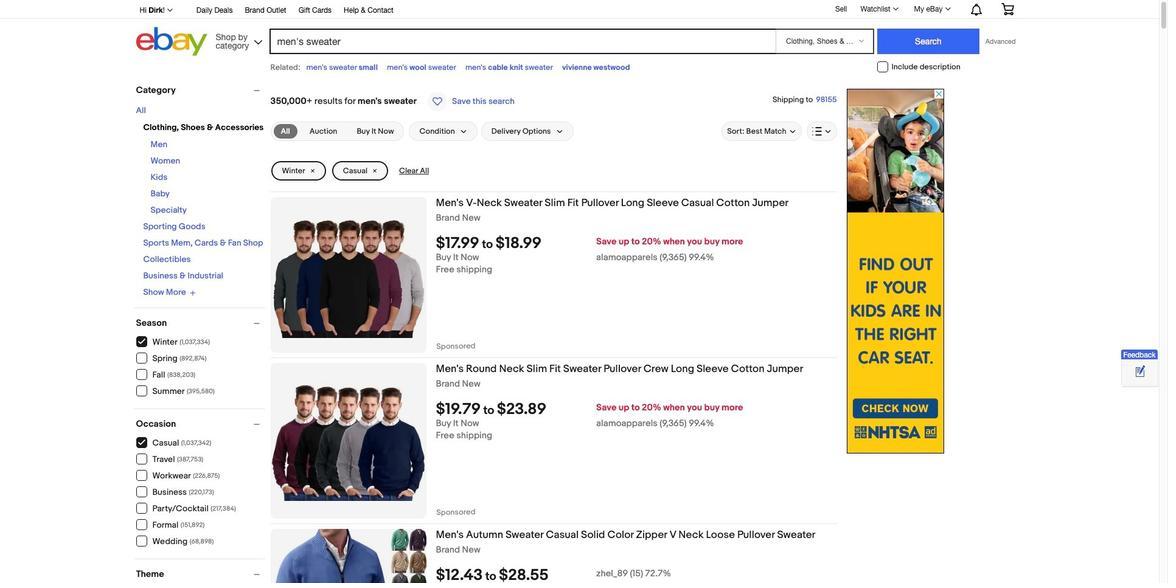 Task type: vqa. For each thing, say whether or not it's contained in the screenshot.
bottom HEADING
yes



Task type: locate. For each thing, give the bounding box(es) containing it.
None text field
[[436, 507, 475, 519]]

main content
[[271, 79, 837, 584]]

men's round neck slim fit sweater pullover crew long sleeve cotton jumper image
[[271, 381, 426, 501]]

banner
[[133, 0, 1023, 59]]

1 vertical spatial heading
[[436, 363, 804, 376]]

heading for men's v-neck sweater slim fit pullover long sleeve casual cotton jumper image
[[436, 197, 789, 209]]

heading for men's autumn sweater casual solid color zipper v neck loose pullover sweater image on the bottom left
[[436, 530, 816, 542]]

listing options selector. list view selected. image
[[812, 127, 832, 136]]

0 vertical spatial heading
[[436, 197, 789, 209]]

None text field
[[436, 341, 475, 353]]

men's autumn sweater casual solid color zipper v neck loose pullover sweater image
[[271, 530, 426, 584]]

watchlist image
[[893, 7, 899, 10]]

None submit
[[878, 29, 980, 54]]

heading
[[436, 197, 789, 209], [436, 363, 804, 376], [436, 530, 816, 542]]

2 heading from the top
[[436, 363, 804, 376]]

All selected text field
[[281, 126, 290, 137]]

2 vertical spatial heading
[[436, 530, 816, 542]]

3 heading from the top
[[436, 530, 816, 542]]

1 heading from the top
[[436, 197, 789, 209]]

save this search men's sweater search image
[[428, 92, 447, 111]]

heading for men's round neck slim fit sweater pullover crew long sleeve cotton jumper image
[[436, 363, 804, 376]]



Task type: describe. For each thing, give the bounding box(es) containing it.
your shopping cart image
[[1001, 3, 1015, 15]]

Search for anything text field
[[271, 30, 774, 53]]

account navigation
[[133, 0, 1023, 19]]

my ebay image
[[946, 7, 951, 10]]

advertisement element
[[847, 89, 944, 454]]

men's v-neck sweater slim fit pullover long sleeve casual cotton jumper image
[[271, 212, 426, 338]]



